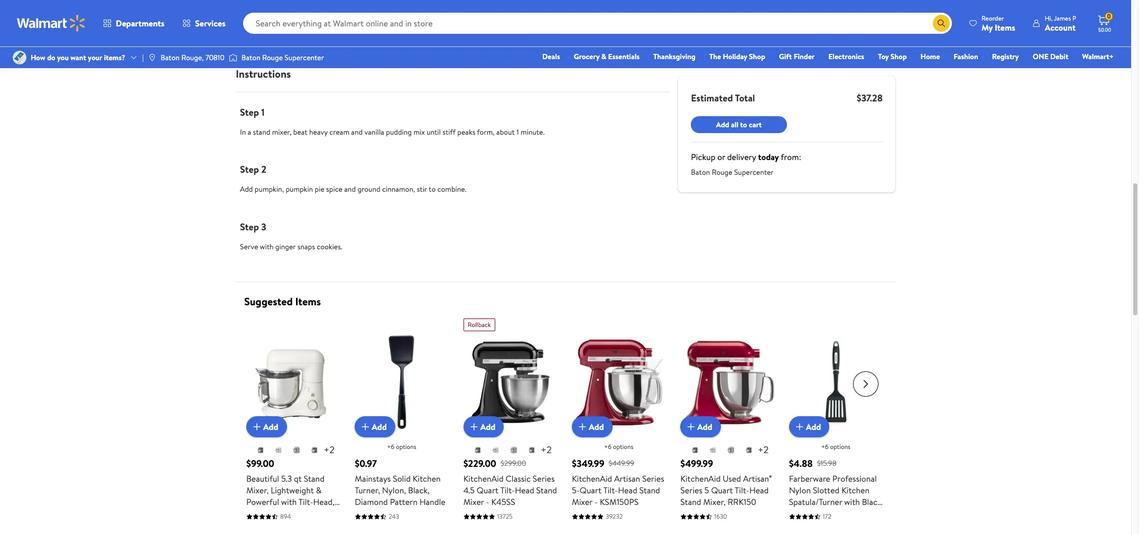 Task type: vqa. For each thing, say whether or not it's contained in the screenshot.
GENERAL
no



Task type: describe. For each thing, give the bounding box(es) containing it.
farberware
[[789, 474, 831, 485]]

+6 for $4.88
[[822, 443, 829, 452]]

tilt- for $499.99
[[735, 485, 750, 497]]

beautiful 5.3 qt stand mixer, lightweight & powerful with tilt-head, white icing by drew barrymore image
[[246, 336, 340, 430]]

1630
[[715, 513, 728, 522]]

the holiday shop link
[[705, 51, 771, 62]]

13725
[[498, 513, 513, 522]]

+6 for $0.97
[[387, 443, 395, 452]]

home link
[[916, 51, 945, 62]]

in a stand mixer, beat heavy cream and vanilla pudding mix until stiff peaks form, about 1 minute.
[[240, 127, 545, 137]]

want
[[70, 52, 86, 63]]

pickup or delivery today from: baton rouge supercenter
[[691, 151, 802, 178]]

spice
[[326, 184, 343, 195]]

walmart+ link
[[1078, 51, 1119, 62]]

baton rouge supercenter
[[242, 52, 324, 63]]

5-
[[572, 485, 580, 497]]

0 horizontal spatial 1
[[261, 106, 265, 119]]

step for step 2
[[240, 163, 259, 176]]

black,
[[408, 485, 430, 497]]

mix
[[414, 127, 425, 137]]

$349.99
[[572, 458, 605, 471]]

 image for baton
[[229, 52, 237, 63]]

mixer, inside $99.00 beautiful 5.3 qt stand mixer, lightweight & powerful with tilt-head, white icing by drew barrymore
[[246, 485, 269, 497]]

p
[[1073, 13, 1077, 22]]

rollback
[[468, 321, 491, 330]]

rouge inside pickup or delivery today from: baton rouge supercenter
[[712, 167, 733, 178]]

$15.98
[[818, 459, 837, 469]]

one debit
[[1033, 51, 1069, 62]]

electronics
[[829, 51, 865, 62]]

farberware professional nylon slotted kitchen spatula/turner with black handle image
[[789, 336, 883, 430]]

3 add button from the left
[[464, 417, 504, 438]]

$349.99 $449.99 kitchenaid artisan series 5-quart tilt-head stand mixer - ksm150ps
[[572, 458, 665, 508]]

kitchen inside "$0.97 mainstays solid kitchen turner, nylon, black, diamond pattern handle"
[[413, 474, 441, 485]]

toy
[[879, 51, 889, 62]]

cream
[[330, 127, 350, 137]]

70810
[[206, 52, 225, 63]]

registry
[[993, 51, 1020, 62]]

5
[[705, 485, 710, 497]]

kitchenaid for $229.00
[[464, 474, 504, 485]]

qt
[[294, 474, 302, 485]]

in
[[240, 127, 246, 137]]

 image for how
[[13, 51, 26, 65]]

add to cart image for $99.00
[[251, 421, 263, 434]]

Search search field
[[243, 13, 953, 34]]

options for $4.88
[[831, 443, 851, 452]]

deals link
[[538, 51, 565, 62]]

product group containing $0.97
[[355, 315, 449, 535]]

$99.00
[[246, 458, 275, 471]]

head for $349.99
[[618, 485, 638, 497]]

nylon
[[789, 485, 811, 497]]

product group containing $349.99
[[572, 315, 666, 535]]

gift finder
[[780, 51, 815, 62]]

0 vertical spatial &
[[602, 51, 607, 62]]

classic
[[506, 474, 531, 485]]

baton for baton rouge, 70810
[[161, 52, 180, 63]]

5 product group from the left
[[681, 315, 775, 535]]

replace button
[[272, 18, 294, 35]]

stir
[[417, 184, 427, 195]]

add to cart image for $349.99
[[577, 421, 589, 434]]

(83.1
[[497, 2, 509, 11]]

add button for $99.00
[[246, 417, 287, 438]]

estimated total
[[691, 92, 756, 105]]

one
[[1033, 51, 1049, 62]]

thanksgiving link
[[649, 51, 701, 62]]

slotted
[[813, 485, 840, 497]]

1 horizontal spatial 1
[[517, 127, 519, 137]]

$499.99
[[681, 458, 714, 471]]

add for beautiful 5.3 qt stand mixer, lightweight & powerful with tilt-head, white icing by drew barrymore image
[[263, 422, 279, 433]]

quart for $349.99
[[580, 485, 602, 497]]

mixer, inside $499.99 kitchenaid used artisan® series 5 quart tilt-head stand mixer, rrk150
[[704, 497, 726, 508]]

stand for $229.00
[[537, 485, 557, 497]]

$0.97
[[355, 458, 377, 471]]

0 horizontal spatial with
[[260, 242, 274, 252]]

tilt- inside $99.00 beautiful 5.3 qt stand mixer, lightweight & powerful with tilt-head, white icing by drew barrymore
[[299, 497, 313, 508]]

add for kitchenaid used artisan® series 5 quart tilt-head stand mixer, rrk150 image
[[698, 422, 713, 433]]

add for the kitchenaid artisan series 5-quart tilt-head stand mixer - ksm150ps image
[[589, 422, 604, 433]]

barrymore
[[246, 520, 286, 532]]

mainstays solid kitchen turner, nylon, black, diamond pattern handle image
[[355, 336, 449, 430]]

2
[[261, 163, 267, 176]]

1 product variant swatch image image from the left
[[257, 447, 265, 455]]

& inside $99.00 beautiful 5.3 qt stand mixer, lightweight & powerful with tilt-head, white icing by drew barrymore
[[316, 485, 322, 497]]

1 vertical spatial and
[[344, 184, 356, 195]]

+2 for $99.00
[[324, 444, 335, 457]]

solid
[[393, 474, 411, 485]]

turner,
[[355, 485, 380, 497]]

walmart+
[[1083, 51, 1114, 62]]

drew
[[300, 508, 320, 520]]

walmart image
[[17, 15, 86, 32]]

add all to cart button
[[691, 116, 787, 133]]

snaps
[[316, 7, 334, 18]]

step for step 1
[[240, 106, 259, 119]]

0
[[1108, 12, 1112, 21]]

beautiful
[[246, 474, 279, 485]]

baton for baton rouge supercenter
[[242, 52, 261, 63]]

minute.
[[521, 127, 545, 137]]

white
[[246, 508, 268, 520]]

pudding
[[386, 127, 412, 137]]

james
[[1055, 13, 1072, 22]]

handle inside $4.88 $15.98 farberware professional nylon slotted kitchen spatula/turner with black handle
[[789, 508, 815, 520]]

add for mainstays solid kitchen turner, nylon, black, diamond pattern handle image
[[372, 422, 387, 433]]

debit
[[1051, 51, 1069, 62]]

5.3
[[281, 474, 292, 485]]

add to cart image for kitchenaid used artisan® series 5 quart tilt-head stand mixer, rrk150 image
[[685, 421, 698, 434]]

$0.00
[[1099, 26, 1112, 33]]

account
[[1046, 21, 1076, 33]]

stand for $499.99
[[681, 497, 702, 508]]

head for $229.00
[[515, 485, 535, 497]]

stiff
[[443, 127, 456, 137]]

$4.88
[[789, 458, 813, 471]]

3 product variant swatch image image from the left
[[293, 447, 301, 455]]

+6 for $349.99
[[605, 443, 612, 452]]

k45ss
[[492, 497, 516, 508]]

6 product variant swatch image image from the left
[[492, 447, 500, 455]]

grocery
[[574, 51, 600, 62]]

add inside add all to cart button
[[717, 120, 730, 130]]

2 +2 from the left
[[541, 444, 552, 457]]

you
[[57, 52, 69, 63]]

11 product variant swatch image image from the left
[[727, 447, 736, 455]]

kitchenaid used artisan® series 5 quart tilt-head stand mixer, rrk150 image
[[681, 336, 775, 430]]

registry link
[[988, 51, 1024, 62]]

reorder
[[982, 13, 1005, 22]]

series for $499.99
[[681, 485, 703, 497]]

- for $349.99
[[595, 497, 598, 508]]

used
[[723, 474, 742, 485]]

add for kitchenaid classic series 4.5 quart tilt-head stand mixer - k45ss image
[[481, 422, 496, 433]]

my
[[982, 21, 993, 33]]

the
[[710, 51, 722, 62]]

ground
[[358, 184, 381, 195]]

add to cart image for $0.97
[[359, 421, 372, 434]]

0 horizontal spatial rouge
[[262, 52, 283, 63]]

add to cart image for $4.88
[[794, 421, 806, 434]]

$299.00
[[501, 459, 527, 469]]

quart for $229.00
[[477, 485, 499, 497]]

$449.99
[[609, 459, 635, 469]]

4.5
[[464, 485, 475, 497]]

Walmart Site-Wide search field
[[243, 13, 953, 34]]

5 product variant swatch image image from the left
[[474, 447, 482, 455]]

series for $349.99
[[643, 474, 665, 485]]

services
[[195, 17, 226, 29]]

available in additional 2 variants element for $99.00
[[324, 444, 335, 457]]

2 shop from the left
[[891, 51, 907, 62]]

hi, james p account
[[1046, 13, 1077, 33]]

series for $229.00
[[533, 474, 555, 485]]

baton rouge, 70810
[[161, 52, 225, 63]]

step 1
[[240, 106, 265, 119]]

ginger
[[275, 242, 296, 252]]

$37.28
[[857, 92, 883, 105]]

8 product variant swatch image image from the left
[[528, 447, 536, 455]]



Task type: locate. For each thing, give the bounding box(es) containing it.
0 horizontal spatial available in additional 2 variants element
[[324, 444, 335, 457]]

shop right "toy"
[[891, 51, 907, 62]]

0 horizontal spatial +6 options
[[387, 443, 417, 452]]

stand right the ksm150ps
[[640, 485, 661, 497]]

¢/oz)
[[511, 2, 525, 11]]

1 options from the left
[[396, 443, 417, 452]]

0 vertical spatial supercenter
[[285, 52, 324, 63]]

1 add button from the left
[[246, 417, 287, 438]]

kitchen
[[413, 474, 441, 485], [842, 485, 870, 497]]

with left black
[[845, 497, 861, 508]]

add button up $229.00
[[464, 417, 504, 438]]

combine.
[[438, 184, 467, 195]]

series right the classic
[[533, 474, 555, 485]]

6 add button from the left
[[789, 417, 830, 438]]

2 horizontal spatial kitchenaid
[[681, 474, 721, 485]]

1 horizontal spatial -
[[595, 497, 598, 508]]

lightweight
[[271, 485, 314, 497]]

grocery & essentials link
[[569, 51, 645, 62]]

with up 894
[[281, 497, 297, 508]]

to
[[741, 120, 748, 130], [429, 184, 436, 195]]

stand
[[304, 474, 325, 485], [537, 485, 557, 497], [640, 485, 661, 497], [681, 497, 702, 508]]

until
[[427, 127, 441, 137]]

tilt- inside $499.99 kitchenaid used artisan® series 5 quart tilt-head stand mixer, rrk150
[[735, 485, 750, 497]]

kitchenaid inside $229.00 $299.00 kitchenaid classic series 4.5 quart tilt-head stand mixer - k45ss
[[464, 474, 504, 485]]

7 product variant swatch image image from the left
[[510, 447, 518, 455]]

0 horizontal spatial &
[[316, 485, 322, 497]]

0 horizontal spatial series
[[533, 474, 555, 485]]

with right serve
[[260, 242, 274, 252]]

1 product group from the left
[[246, 315, 340, 535]]

2 product group from the left
[[355, 315, 449, 535]]

kitchenaid for $349.99
[[572, 474, 613, 485]]

0 horizontal spatial add to cart image
[[468, 421, 481, 434]]

finder
[[794, 51, 815, 62]]

add button up the $499.99
[[681, 417, 721, 438]]

fashion
[[954, 51, 979, 62]]

2 available in additional 2 variants element from the left
[[541, 444, 552, 457]]

handle down nylon
[[789, 508, 815, 520]]

0 horizontal spatial mixer
[[464, 497, 484, 508]]

1 horizontal spatial +6
[[605, 443, 612, 452]]

- inside '$349.99 $449.99 kitchenaid artisan series 5-quart tilt-head stand mixer - ksm150ps'
[[595, 497, 598, 508]]

step up "a"
[[240, 106, 259, 119]]

2 quart from the left
[[580, 485, 602, 497]]

2 step from the top
[[240, 163, 259, 176]]

items
[[995, 21, 1016, 33], [295, 295, 321, 309]]

kitchenaid classic series 4.5 quart tilt-head stand mixer - k45ss image
[[464, 336, 557, 430]]

1 horizontal spatial kitchenaid
[[572, 474, 613, 485]]

gift finder link
[[775, 51, 820, 62]]

product variant swatch image image
[[257, 447, 265, 455], [275, 447, 283, 455], [293, 447, 301, 455], [311, 447, 319, 455], [474, 447, 482, 455], [492, 447, 500, 455], [510, 447, 518, 455], [528, 447, 536, 455], [691, 447, 700, 455], [709, 447, 718, 455], [727, 447, 736, 455], [745, 447, 754, 455]]

items right my
[[995, 21, 1016, 33]]

0 horizontal spatial items
[[295, 295, 321, 309]]

2 options from the left
[[613, 443, 634, 452]]

today
[[759, 151, 779, 163]]

mixer for $229.00
[[464, 497, 484, 508]]

holiday
[[723, 51, 748, 62]]

add left all
[[717, 120, 730, 130]]

$4.88 $15.98 farberware professional nylon slotted kitchen spatula/turner with black handle
[[789, 458, 882, 520]]

0 vertical spatial items
[[995, 21, 1016, 33]]

stand inside $99.00 beautiful 5.3 qt stand mixer, lightweight & powerful with tilt-head, white icing by drew barrymore
[[304, 474, 325, 485]]

head right used
[[750, 485, 769, 497]]

services button
[[174, 11, 235, 36]]

stand inside $229.00 $299.00 kitchenaid classic series 4.5 quart tilt-head stand mixer - k45ss
[[537, 485, 557, 497]]

- left k45ss on the left bottom of page
[[486, 497, 490, 508]]

3 +6 options from the left
[[822, 443, 851, 452]]

head inside '$349.99 $449.99 kitchenaid artisan series 5-quart tilt-head stand mixer - ksm150ps'
[[618, 485, 638, 497]]

1 horizontal spatial to
[[741, 120, 748, 130]]

2 horizontal spatial baton
[[691, 167, 711, 178]]

series
[[533, 474, 555, 485], [643, 474, 665, 485], [681, 485, 703, 497]]

2 head from the left
[[618, 485, 638, 497]]

- inside $229.00 $299.00 kitchenaid classic series 4.5 quart tilt-head stand mixer - k45ss
[[486, 497, 490, 508]]

kitchenaid down the $499.99
[[681, 474, 721, 485]]

 image right 70810 at the left top of the page
[[229, 52, 237, 63]]

tilt- inside '$349.99 $449.99 kitchenaid artisan series 5-quart tilt-head stand mixer - ksm150ps'
[[604, 485, 618, 497]]

1 add to cart image from the left
[[468, 421, 481, 434]]

add button for $4.88
[[789, 417, 830, 438]]

kitchen right solid
[[413, 474, 441, 485]]

quart for $499.99
[[712, 485, 733, 497]]

3 step from the top
[[240, 220, 259, 234]]

4 product variant swatch image image from the left
[[311, 447, 319, 455]]

1 horizontal spatial +2
[[541, 444, 552, 457]]

or
[[718, 151, 726, 163]]

1 available in additional 2 variants element from the left
[[324, 444, 335, 457]]

supercenter down replace button
[[285, 52, 324, 63]]

+2 for $499.99
[[758, 444, 769, 457]]

39232
[[606, 513, 623, 522]]

 image
[[13, 51, 26, 65], [229, 52, 237, 63]]

delivery
[[728, 151, 757, 163]]

series right artisan
[[643, 474, 665, 485]]

(83.1 ¢/oz)
[[497, 2, 525, 11]]

1 horizontal spatial baton
[[242, 52, 261, 63]]

fashion link
[[950, 51, 984, 62]]

supercenter down delivery
[[735, 167, 774, 178]]

0 $0.00
[[1099, 12, 1112, 33]]

your
[[88, 52, 102, 63]]

head down "$299.00"
[[515, 485, 535, 497]]

tilt- for $229.00
[[501, 485, 515, 497]]

3 kitchenaid from the left
[[681, 474, 721, 485]]

series left 5
[[681, 485, 703, 497]]

2 horizontal spatial available in additional 2 variants element
[[758, 444, 769, 457]]

1 horizontal spatial kitchen
[[842, 485, 870, 497]]

1 vertical spatial supercenter
[[735, 167, 774, 178]]

2 add to cart image from the left
[[359, 421, 372, 434]]

+6 options
[[387, 443, 417, 452], [605, 443, 634, 452], [822, 443, 851, 452]]

add up $15.98
[[806, 422, 822, 433]]

pattern
[[390, 497, 418, 508]]

black
[[863, 497, 882, 508]]

quart inside '$349.99 $449.99 kitchenaid artisan series 5-quart tilt-head stand mixer - ksm150ps'
[[580, 485, 602, 497]]

1 horizontal spatial +6 options
[[605, 443, 634, 452]]

add to cart image for kitchenaid classic series 4.5 quart tilt-head stand mixer - k45ss image
[[468, 421, 481, 434]]

1 up stand
[[261, 106, 265, 119]]

powerful
[[246, 497, 279, 508]]

2 kitchenaid from the left
[[572, 474, 613, 485]]

head down $449.99
[[618, 485, 638, 497]]

1 shop from the left
[[750, 51, 766, 62]]

add button up the $0.97
[[355, 417, 396, 438]]

search icon image
[[938, 19, 946, 28]]

by
[[290, 508, 298, 520]]

0 vertical spatial to
[[741, 120, 748, 130]]

- left the ksm150ps
[[595, 497, 598, 508]]

add to cart image up the $499.99
[[685, 421, 698, 434]]

2 add button from the left
[[355, 417, 396, 438]]

head,
[[313, 497, 335, 508]]

& right qt
[[316, 485, 322, 497]]

step 3
[[240, 220, 266, 234]]

nylon,
[[382, 485, 406, 497]]

stand inside $499.99 kitchenaid used artisan® series 5 quart tilt-head stand mixer, rrk150
[[681, 497, 702, 508]]

0 horizontal spatial kitchen
[[413, 474, 441, 485]]

2 +6 from the left
[[605, 443, 612, 452]]

stand
[[253, 127, 270, 137]]

+6 up solid
[[387, 443, 395, 452]]

baton inside pickup or delivery today from: baton rouge supercenter
[[691, 167, 711, 178]]

1 horizontal spatial items
[[995, 21, 1016, 33]]

electronics link
[[824, 51, 870, 62]]

0 horizontal spatial handle
[[420, 497, 446, 508]]

quart right '4.5'
[[477, 485, 499, 497]]

add to cart image up $349.99
[[577, 421, 589, 434]]

0 vertical spatial and
[[351, 127, 363, 137]]

12 product variant swatch image image from the left
[[745, 447, 754, 455]]

handle
[[420, 497, 446, 508], [789, 508, 815, 520]]

1
[[261, 106, 265, 119], [517, 127, 519, 137]]

10 product variant swatch image image from the left
[[709, 447, 718, 455]]

artisan
[[615, 474, 641, 485]]

0 horizontal spatial mixer,
[[246, 485, 269, 497]]

and left vanilla
[[351, 127, 363, 137]]

professional
[[833, 474, 877, 485]]

3 +2 from the left
[[758, 444, 769, 457]]

kitchen inside $4.88 $15.98 farberware professional nylon slotted kitchen spatula/turner with black handle
[[842, 485, 870, 497]]

1 horizontal spatial supercenter
[[735, 167, 774, 178]]

handle right pattern
[[420, 497, 446, 508]]

2 add to cart image from the left
[[685, 421, 698, 434]]

add button for $499.99
[[681, 417, 721, 438]]

available in additional 2 variants element up artisan®
[[758, 444, 769, 457]]

kitchenaid artisan series 5-quart tilt-head stand mixer - ksm150ps image
[[572, 336, 666, 430]]

add to cart image up $99.00
[[251, 421, 263, 434]]

1 vertical spatial &
[[316, 485, 322, 497]]

1 horizontal spatial handle
[[789, 508, 815, 520]]

and right spice
[[344, 184, 356, 195]]

gift
[[780, 51, 793, 62]]

1 +2 from the left
[[324, 444, 335, 457]]

2 horizontal spatial quart
[[712, 485, 733, 497]]

step
[[240, 106, 259, 119], [240, 163, 259, 176], [240, 220, 259, 234]]

4 add to cart image from the left
[[794, 421, 806, 434]]

+6 options up $15.98
[[822, 443, 851, 452]]

add up $229.00
[[481, 422, 496, 433]]

kitchenaid inside '$349.99 $449.99 kitchenaid artisan series 5-quart tilt-head stand mixer - ksm150ps'
[[572, 474, 613, 485]]

add button for $0.97
[[355, 417, 396, 438]]

2 +6 options from the left
[[605, 443, 634, 452]]

mixer, up 1630
[[704, 497, 726, 508]]

baton
[[161, 52, 180, 63], [242, 52, 261, 63], [691, 167, 711, 178]]

all
[[732, 120, 739, 130]]

2 horizontal spatial +2
[[758, 444, 769, 457]]

estimated
[[691, 92, 733, 105]]

0 horizontal spatial  image
[[13, 51, 26, 65]]

from:
[[781, 151, 802, 163]]

quart down $349.99
[[580, 485, 602, 497]]

items right "suggested"
[[295, 295, 321, 309]]

add all to cart
[[717, 120, 762, 130]]

1 horizontal spatial mixer,
[[704, 497, 726, 508]]

series inside $499.99 kitchenaid used artisan® series 5 quart tilt-head stand mixer, rrk150
[[681, 485, 703, 497]]

0 horizontal spatial supercenter
[[285, 52, 324, 63]]

+6 up $15.98
[[822, 443, 829, 452]]

1 horizontal spatial series
[[643, 474, 665, 485]]

+2 up "head,"
[[324, 444, 335, 457]]

1 vertical spatial to
[[429, 184, 436, 195]]

quart inside $229.00 $299.00 kitchenaid classic series 4.5 quart tilt-head stand mixer - k45ss
[[477, 485, 499, 497]]

replace
[[272, 22, 294, 31]]

0 horizontal spatial shop
[[750, 51, 766, 62]]

- for $229.00
[[486, 497, 490, 508]]

mixer for $349.99
[[572, 497, 593, 508]]

reorder my items
[[982, 13, 1016, 33]]

pumpkin
[[286, 184, 313, 195]]

1 - from the left
[[486, 497, 490, 508]]

3 head from the left
[[750, 485, 769, 497]]

0 vertical spatial step
[[240, 106, 259, 119]]

+6 options for $4.88
[[822, 443, 851, 452]]

kitchenaid inside $499.99 kitchenaid used artisan® series 5 quart tilt-head stand mixer, rrk150
[[681, 474, 721, 485]]

1 vertical spatial 1
[[517, 127, 519, 137]]

add button up $99.00
[[246, 417, 287, 438]]

 image
[[148, 53, 156, 62]]

head inside $229.00 $299.00 kitchenaid classic series 4.5 quart tilt-head stand mixer - k45ss
[[515, 485, 535, 497]]

0 horizontal spatial options
[[396, 443, 417, 452]]

add up $349.99
[[589, 422, 604, 433]]

1 horizontal spatial options
[[613, 443, 634, 452]]

6 product group from the left
[[789, 315, 883, 535]]

add to cart image
[[251, 421, 263, 434], [359, 421, 372, 434], [577, 421, 589, 434], [794, 421, 806, 434]]

kitchen right slotted
[[842, 485, 870, 497]]

mixer inside '$349.99 $449.99 kitchenaid artisan series 5-quart tilt-head stand mixer - ksm150ps'
[[572, 497, 593, 508]]

available in additional 2 variants element for $499.99
[[758, 444, 769, 457]]

2 horizontal spatial with
[[845, 497, 861, 508]]

to inside button
[[741, 120, 748, 130]]

snaps
[[298, 242, 315, 252]]

items inside reorder my items
[[995, 21, 1016, 33]]

1 horizontal spatial rouge
[[712, 167, 733, 178]]

0 horizontal spatial baton
[[161, 52, 180, 63]]

ginger
[[292, 7, 314, 18]]

0 vertical spatial 1
[[261, 106, 265, 119]]

rouge down or at the right
[[712, 167, 733, 178]]

1 horizontal spatial with
[[281, 497, 297, 508]]

artisan®
[[744, 474, 772, 485]]

step left 2
[[240, 163, 259, 176]]

options for $0.97
[[396, 443, 417, 452]]

next slide for suggested items list image
[[854, 372, 879, 397]]

& right the grocery
[[602, 51, 607, 62]]

to right stir
[[429, 184, 436, 195]]

cinnamon,
[[382, 184, 415, 195]]

2 mixer from the left
[[572, 497, 593, 508]]

1 add to cart image from the left
[[251, 421, 263, 434]]

pickup
[[691, 151, 716, 163]]

5 add button from the left
[[681, 417, 721, 438]]

with inside $4.88 $15.98 farberware professional nylon slotted kitchen spatula/turner with black handle
[[845, 497, 861, 508]]

add up the $499.99
[[698, 422, 713, 433]]

rouge,
[[181, 52, 204, 63]]

172
[[823, 513, 832, 522]]

0 horizontal spatial -
[[486, 497, 490, 508]]

thanksgiving
[[654, 51, 696, 62]]

mixer left k45ss on the left bottom of page
[[464, 497, 484, 508]]

2 vertical spatial step
[[240, 220, 259, 234]]

3 available in additional 2 variants element from the left
[[758, 444, 769, 457]]

available in additional 2 variants element
[[324, 444, 335, 457], [541, 444, 552, 457], [758, 444, 769, 457]]

2 product variant swatch image image from the left
[[275, 447, 283, 455]]

3 options from the left
[[831, 443, 851, 452]]

2 horizontal spatial +6
[[822, 443, 829, 452]]

rrk150
[[728, 497, 757, 508]]

add to cart image up the $0.97
[[359, 421, 372, 434]]

step left the 3
[[240, 220, 259, 234]]

add for farberware professional nylon slotted kitchen spatula/turner with black handle image
[[806, 422, 822, 433]]

head for $499.99
[[750, 485, 769, 497]]

step for step 3
[[240, 220, 259, 234]]

1 horizontal spatial add to cart image
[[685, 421, 698, 434]]

options up $449.99
[[613, 443, 634, 452]]

2 horizontal spatial +6 options
[[822, 443, 851, 452]]

1 horizontal spatial &
[[602, 51, 607, 62]]

+6 options up $449.99
[[605, 443, 634, 452]]

mixer,
[[272, 127, 292, 137]]

series inside '$349.99 $449.99 kitchenaid artisan series 5-quart tilt-head stand mixer - ksm150ps'
[[643, 474, 665, 485]]

tilt- inside $229.00 $299.00 kitchenaid classic series 4.5 quart tilt-head stand mixer - k45ss
[[501, 485, 515, 497]]

series inside $229.00 $299.00 kitchenaid classic series 4.5 quart tilt-head stand mixer - k45ss
[[533, 474, 555, 485]]

1 vertical spatial rouge
[[712, 167, 733, 178]]

2 - from the left
[[595, 497, 598, 508]]

supercenter inside pickup or delivery today from: baton rouge supercenter
[[735, 167, 774, 178]]

stand inside '$349.99 $449.99 kitchenaid artisan series 5-quart tilt-head stand mixer - ksm150ps'
[[640, 485, 661, 497]]

$229.00 $299.00 kitchenaid classic series 4.5 quart tilt-head stand mixer - k45ss
[[464, 458, 557, 508]]

kitchenaid down $229.00
[[464, 474, 504, 485]]

product group containing $4.88
[[789, 315, 883, 535]]

0 horizontal spatial kitchenaid
[[464, 474, 504, 485]]

1 horizontal spatial available in additional 2 variants element
[[541, 444, 552, 457]]

add to cart image
[[468, 421, 481, 434], [685, 421, 698, 434]]

stand right qt
[[304, 474, 325, 485]]

2 horizontal spatial options
[[831, 443, 851, 452]]

0 horizontal spatial to
[[429, 184, 436, 195]]

+6 options for $0.97
[[387, 443, 417, 452]]

1 kitchenaid from the left
[[464, 474, 504, 485]]

1 horizontal spatial mixer
[[572, 497, 593, 508]]

options up solid
[[396, 443, 417, 452]]

beat
[[293, 127, 308, 137]]

9 product variant swatch image image from the left
[[691, 447, 700, 455]]

instructions
[[236, 67, 291, 81]]

0 horizontal spatial quart
[[477, 485, 499, 497]]

available in additional 2 variants element up $229.00 $299.00 kitchenaid classic series 4.5 quart tilt-head stand mixer - k45ss
[[541, 444, 552, 457]]

head inside $499.99 kitchenaid used artisan® series 5 quart tilt-head stand mixer, rrk150
[[750, 485, 769, 497]]

+2 up artisan®
[[758, 444, 769, 457]]

0 horizontal spatial head
[[515, 485, 535, 497]]

0 vertical spatial rouge
[[262, 52, 283, 63]]

stand left 5-
[[537, 485, 557, 497]]

with inside $99.00 beautiful 5.3 qt stand mixer, lightweight & powerful with tilt-head, white icing by drew barrymore
[[281, 497, 297, 508]]

serve with ginger snaps cookies.
[[240, 242, 343, 252]]

baton left the rouge,
[[161, 52, 180, 63]]

one debit link
[[1029, 51, 1074, 62]]

1 step from the top
[[240, 106, 259, 119]]

1 quart from the left
[[477, 485, 499, 497]]

baton down pickup
[[691, 167, 711, 178]]

departments
[[116, 17, 165, 29]]

4 add button from the left
[[572, 417, 613, 438]]

1 right about
[[517, 127, 519, 137]]

add down "step 2"
[[240, 184, 253, 195]]

mixer inside $229.00 $299.00 kitchenaid classic series 4.5 quart tilt-head stand mixer - k45ss
[[464, 497, 484, 508]]

1 +6 options from the left
[[387, 443, 417, 452]]

1 horizontal spatial quart
[[580, 485, 602, 497]]

4 product group from the left
[[572, 315, 666, 535]]

mixer left the ksm150ps
[[572, 497, 593, 508]]

+6 options for $349.99
[[605, 443, 634, 452]]

rouge up instructions
[[262, 52, 283, 63]]

baton up instructions
[[242, 52, 261, 63]]

to right all
[[741, 120, 748, 130]]

add button up $4.88
[[789, 417, 830, 438]]

3 +6 from the left
[[822, 443, 829, 452]]

quart inside $499.99 kitchenaid used artisan® series 5 quart tilt-head stand mixer, rrk150
[[712, 485, 733, 497]]

+2 up $229.00 $299.00 kitchenaid classic series 4.5 quart tilt-head stand mixer - k45ss
[[541, 444, 552, 457]]

mainstays
[[355, 474, 391, 485]]

1 mixer from the left
[[464, 497, 484, 508]]

add button for $349.99
[[572, 417, 613, 438]]

stand for $349.99
[[640, 485, 661, 497]]

add to cart image up $4.88
[[794, 421, 806, 434]]

3 product group from the left
[[464, 315, 557, 535]]

add button up $349.99
[[572, 417, 613, 438]]

+6 options up solid
[[387, 443, 417, 452]]

3 add to cart image from the left
[[577, 421, 589, 434]]

0 horizontal spatial +2
[[324, 444, 335, 457]]

kitchenaid down $349.99
[[572, 474, 613, 485]]

shop
[[750, 51, 766, 62], [891, 51, 907, 62]]

1 horizontal spatial  image
[[229, 52, 237, 63]]

0 horizontal spatial +6
[[387, 443, 395, 452]]

1 head from the left
[[515, 485, 535, 497]]

ksm150ps
[[600, 497, 639, 508]]

the holiday shop
[[710, 51, 766, 62]]

mixer, up white
[[246, 485, 269, 497]]

lucy's crunchy cookies, ginger snap, gluten-free, allergen-free, 5.5oz pouch image
[[236, 0, 259, 11]]

departments button
[[94, 11, 174, 36]]

add up the $0.97
[[372, 422, 387, 433]]

add to cart image up $229.00
[[468, 421, 481, 434]]

add up $99.00
[[263, 422, 279, 433]]

3 quart from the left
[[712, 485, 733, 497]]

2 horizontal spatial series
[[681, 485, 703, 497]]

available in additional 2 variants element up "head,"
[[324, 444, 335, 457]]

stand left 5
[[681, 497, 702, 508]]

2 horizontal spatial head
[[750, 485, 769, 497]]

tilt- for $349.99
[[604, 485, 618, 497]]

product group
[[246, 315, 340, 535], [355, 315, 449, 535], [464, 315, 557, 535], [572, 315, 666, 535], [681, 315, 775, 535], [789, 315, 883, 535]]

diamond
[[355, 497, 388, 508]]

1 vertical spatial items
[[295, 295, 321, 309]]

options for $349.99
[[613, 443, 634, 452]]

shop right holiday
[[750, 51, 766, 62]]

1 +6 from the left
[[387, 443, 395, 452]]

how do you want your items?
[[31, 52, 125, 63]]

+6 up $449.99
[[605, 443, 612, 452]]

1 horizontal spatial head
[[618, 485, 638, 497]]

1 vertical spatial step
[[240, 163, 259, 176]]

 image left how
[[13, 51, 26, 65]]

handle inside "$0.97 mainstays solid kitchen turner, nylon, black, diamond pattern handle"
[[420, 497, 446, 508]]

options up $15.98
[[831, 443, 851, 452]]

1 horizontal spatial shop
[[891, 51, 907, 62]]

quart right 5
[[712, 485, 733, 497]]



